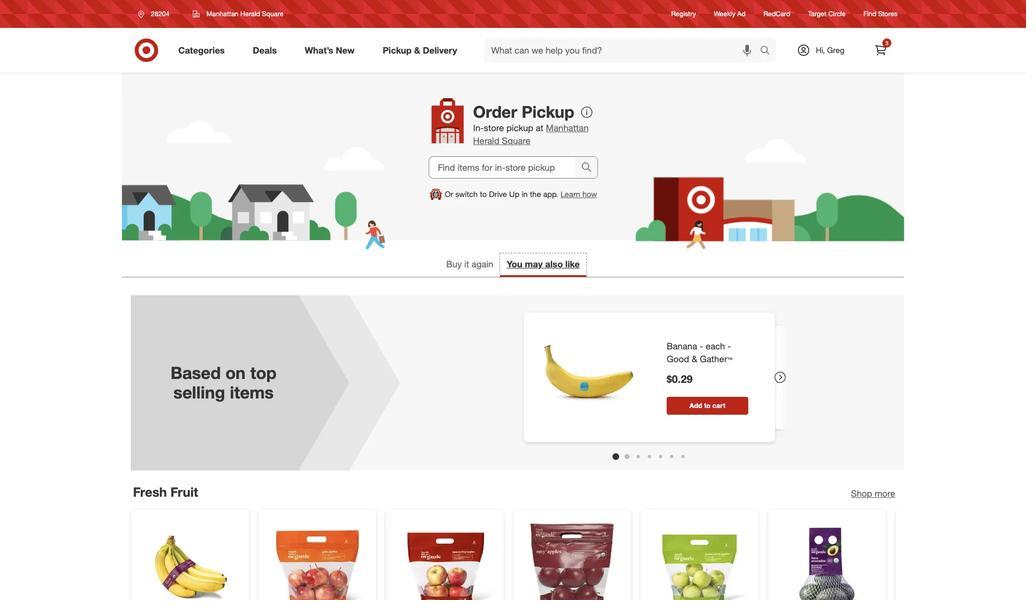 Task type: vqa. For each thing, say whether or not it's contained in the screenshot.
Banana - each - Good & Gather™ image
yes



Task type: describe. For each thing, give the bounding box(es) containing it.
redcard
[[764, 10, 790, 18]]

more
[[875, 488, 896, 500]]

weekly ad
[[714, 10, 746, 18]]

target circle link
[[808, 9, 846, 19]]

greg
[[827, 45, 845, 55]]

you may also like link
[[500, 254, 587, 277]]

search
[[755, 46, 782, 57]]

What can we help you find? suggestions appear below search field
[[485, 38, 763, 63]]

3
[[886, 40, 889, 46]]

app.
[[543, 189, 558, 199]]

learn
[[561, 189, 580, 199]]

order pickup
[[473, 102, 574, 122]]

manhattan herald square button
[[186, 4, 291, 24]]

or
[[445, 189, 453, 199]]

herald inside manhattan herald square
[[473, 135, 500, 147]]

selling
[[173, 382, 225, 403]]

fresh fruit
[[133, 485, 198, 500]]

it
[[464, 259, 469, 270]]

categories link
[[169, 38, 239, 63]]

search button
[[755, 38, 782, 65]]

manhattan herald square inside dropdown button
[[206, 10, 284, 18]]

$0.29
[[667, 373, 693, 386]]

target
[[808, 10, 827, 18]]

shop more button
[[851, 488, 896, 501]]

ad
[[737, 10, 746, 18]]

add to cart button
[[667, 397, 749, 415]]

shop
[[851, 488, 872, 500]]

in
[[522, 189, 528, 199]]

shop more
[[851, 488, 896, 500]]

pickup & delivery
[[383, 44, 457, 56]]

store
[[484, 123, 504, 134]]

top
[[250, 363, 277, 384]]

what's new
[[305, 44, 355, 56]]

registry link
[[671, 9, 696, 19]]

0 vertical spatial &
[[414, 44, 420, 56]]

weekly ad link
[[714, 9, 746, 19]]

categories
[[178, 44, 225, 56]]

28204 button
[[131, 4, 181, 24]]

the
[[530, 189, 541, 199]]

2 - from the left
[[728, 341, 731, 352]]

what's new link
[[295, 38, 369, 63]]

manhattan inside dropdown button
[[206, 10, 239, 18]]

what's
[[305, 44, 333, 56]]

1 - from the left
[[700, 341, 703, 352]]

drive
[[489, 189, 507, 199]]

$0.29 add to cart
[[667, 373, 726, 410]]

0 vertical spatial pickup
[[383, 44, 412, 56]]

& inside banana - each - good & gather™
[[692, 354, 698, 365]]

in-store pickup at
[[473, 123, 546, 134]]



Task type: locate. For each thing, give the bounding box(es) containing it.
&
[[414, 44, 420, 56], [692, 354, 698, 365]]

0 vertical spatial to
[[480, 189, 487, 199]]

pickup left delivery at the top left of the page
[[383, 44, 412, 56]]

1 vertical spatial manhattan herald square
[[473, 123, 589, 147]]

manhattan
[[206, 10, 239, 18], [546, 123, 589, 134]]

0 horizontal spatial square
[[262, 10, 284, 18]]

0 horizontal spatial to
[[480, 189, 487, 199]]

each
[[706, 341, 725, 352]]

0 horizontal spatial manhattan
[[206, 10, 239, 18]]

switch
[[455, 189, 478, 199]]

1 horizontal spatial square
[[502, 135, 531, 147]]

cart
[[713, 402, 726, 410]]

on
[[226, 363, 246, 384]]

1 horizontal spatial manhattan
[[546, 123, 589, 134]]

stores
[[878, 10, 898, 18]]

new
[[336, 44, 355, 56]]

manhattan herald square up the deals
[[206, 10, 284, 18]]

find
[[864, 10, 877, 18]]

& right good
[[692, 354, 698, 365]]

also
[[545, 259, 563, 270]]

to inside $0.29 add to cart
[[704, 402, 711, 410]]

0 vertical spatial square
[[262, 10, 284, 18]]

organic hass avocados - 4ct - good & gather™ image
[[778, 519, 877, 601], [778, 519, 877, 601]]

1 horizontal spatial -
[[728, 341, 731, 352]]

0 vertical spatial manhattan
[[206, 10, 239, 18]]

weekly
[[714, 10, 736, 18]]

buy it again
[[446, 259, 493, 270]]

square inside manhattan herald square
[[502, 135, 531, 147]]

you
[[507, 259, 522, 270]]

manhattan up "categories" link at the left of the page
[[206, 10, 239, 18]]

1 vertical spatial square
[[502, 135, 531, 147]]

-
[[700, 341, 703, 352], [728, 341, 731, 352]]

0 horizontal spatial herald
[[240, 10, 260, 18]]

add
[[690, 402, 702, 410]]

- left each
[[700, 341, 703, 352]]

manhattan herald square
[[206, 10, 284, 18], [473, 123, 589, 147]]

again
[[472, 259, 493, 270]]

herald up the deals
[[240, 10, 260, 18]]

& left delivery at the top left of the page
[[414, 44, 420, 56]]

manhattan right at
[[546, 123, 589, 134]]

circle
[[829, 10, 846, 18]]

1 vertical spatial herald
[[473, 135, 500, 147]]

banana - each - good & gather™ image
[[533, 322, 645, 434], [533, 322, 645, 434]]

0 vertical spatial manhattan herald square
[[206, 10, 284, 18]]

buy it again link
[[440, 254, 500, 277]]

1 vertical spatial to
[[704, 402, 711, 410]]

based
[[171, 363, 221, 384]]

0 horizontal spatial manhattan herald square
[[206, 10, 284, 18]]

based on top selling items
[[171, 363, 277, 403]]

to left drive
[[480, 189, 487, 199]]

to right the add
[[704, 402, 711, 410]]

up
[[509, 189, 520, 199]]

learn how button
[[561, 189, 597, 200]]

square inside dropdown button
[[262, 10, 284, 18]]

may
[[525, 259, 543, 270]]

pickup
[[507, 123, 533, 134]]

herald down store
[[473, 135, 500, 147]]

Find items for in-store pickup search field
[[429, 157, 575, 178]]

buy
[[446, 259, 462, 270]]

good
[[667, 354, 689, 365]]

1 horizontal spatial herald
[[473, 135, 500, 147]]

in-
[[473, 123, 484, 134]]

1 horizontal spatial to
[[704, 402, 711, 410]]

- right each
[[728, 341, 731, 352]]

0 horizontal spatial pickup
[[383, 44, 412, 56]]

like
[[565, 259, 580, 270]]

hi,
[[816, 45, 825, 55]]

3 link
[[869, 38, 893, 63]]

order
[[473, 102, 517, 122]]

fruit
[[171, 485, 198, 500]]

find stores link
[[864, 9, 898, 19]]

to
[[480, 189, 487, 199], [704, 402, 711, 410]]

how
[[583, 189, 597, 199]]

find stores
[[864, 10, 898, 18]]

1 vertical spatial pickup
[[522, 102, 574, 122]]

registry
[[671, 10, 696, 18]]

organic envy apples - 2lb bag - good & gather™ image
[[523, 519, 622, 601], [523, 519, 622, 601]]

1 horizontal spatial manhattan herald square
[[473, 123, 589, 147]]

pickup & delivery link
[[373, 38, 471, 63]]

fresh
[[133, 485, 167, 500]]

28204
[[151, 10, 170, 18]]

organic honeycrisp apples - 2lb bag - good & gather™ image
[[395, 519, 495, 601], [395, 519, 495, 601]]

banana
[[667, 341, 697, 352]]

to for or
[[480, 189, 487, 199]]

1 horizontal spatial pickup
[[522, 102, 574, 122]]

target circle
[[808, 10, 846, 18]]

0 horizontal spatial &
[[414, 44, 420, 56]]

gather™
[[700, 354, 733, 365]]

manhattan herald square down order pickup
[[473, 123, 589, 147]]

1 horizontal spatial &
[[692, 354, 698, 365]]

to for $0.29
[[704, 402, 711, 410]]

pickup
[[383, 44, 412, 56], [522, 102, 574, 122]]

herald inside dropdown button
[[240, 10, 260, 18]]

delivery
[[423, 44, 457, 56]]

organic granny smith apples - 2lb bag - good & gather™ image
[[650, 519, 750, 601], [650, 519, 750, 601]]

items
[[230, 382, 274, 403]]

1 vertical spatial &
[[692, 354, 698, 365]]

redcard link
[[764, 9, 790, 19]]

deals
[[253, 44, 277, 56]]

1 vertical spatial manhattan
[[546, 123, 589, 134]]

herald
[[240, 10, 260, 18], [473, 135, 500, 147]]

square down pickup
[[502, 135, 531, 147]]

0 horizontal spatial -
[[700, 341, 703, 352]]

deals link
[[243, 38, 291, 63]]

hi, greg
[[816, 45, 845, 55]]

organic bananas - 2lb - good & gather™ image
[[140, 519, 240, 601], [140, 519, 240, 601]]

organic gala apples - 2lb bag - good & gather™ image
[[268, 519, 367, 601], [268, 519, 367, 601]]

banana - each - good & gather™ link
[[667, 340, 749, 366]]

at
[[536, 123, 544, 134]]

manhattan inside manhattan herald square
[[546, 123, 589, 134]]

or switch to drive up in the app. learn how
[[445, 189, 597, 199]]

you may also like
[[507, 259, 580, 270]]

square
[[262, 10, 284, 18], [502, 135, 531, 147]]

0 vertical spatial herald
[[240, 10, 260, 18]]

square up deals link
[[262, 10, 284, 18]]

pickup up at
[[522, 102, 574, 122]]

banana - each - good & gather™
[[667, 341, 733, 365]]



